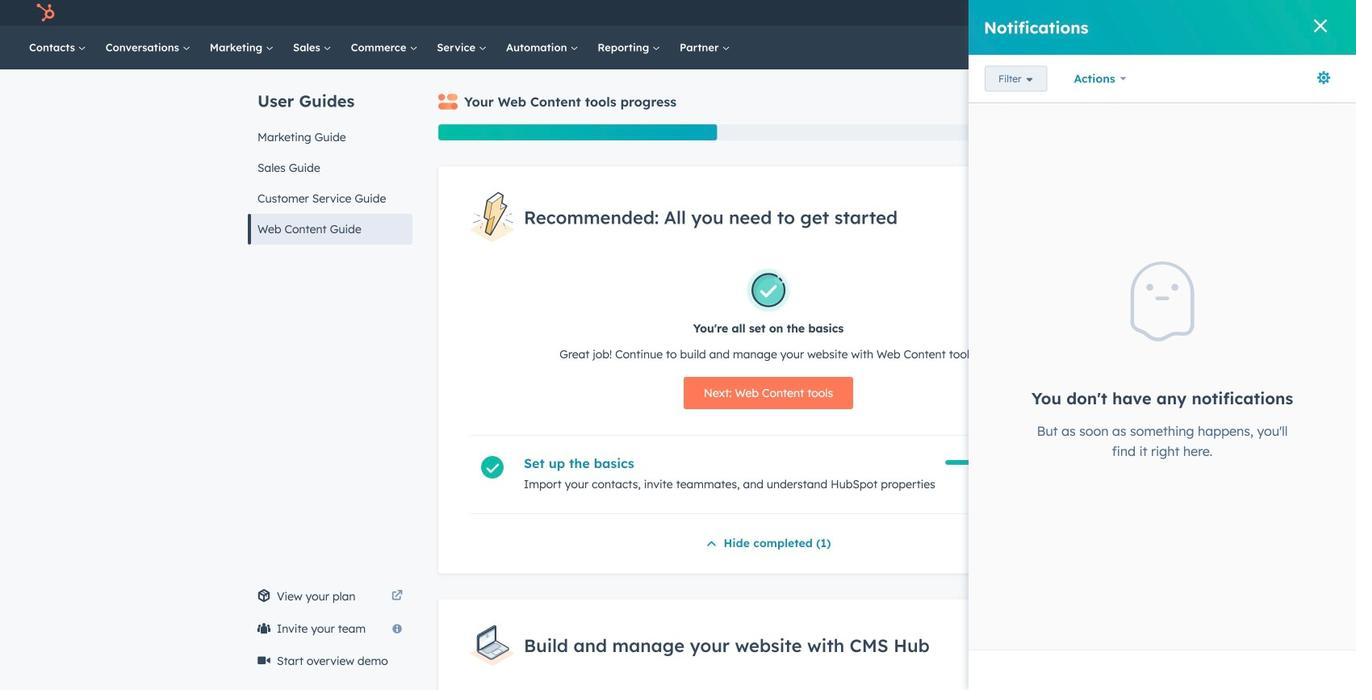 Task type: locate. For each thing, give the bounding box(es) containing it.
link opens in a new window image
[[392, 591, 403, 602]]

menu
[[1033, 0, 1337, 26]]

progress bar
[[438, 124, 717, 140]]

gary orlando image
[[1275, 6, 1289, 20]]

user guides element
[[248, 69, 413, 245]]

marketplaces image
[[1153, 7, 1167, 22]]

Search HubSpot search field
[[1129, 34, 1300, 61]]



Task type: describe. For each thing, give the bounding box(es) containing it.
link opens in a new window image
[[392, 587, 403, 606]]

[object object] complete progress bar
[[945, 460, 1035, 465]]



Task type: vqa. For each thing, say whether or not it's contained in the screenshot.
the
no



